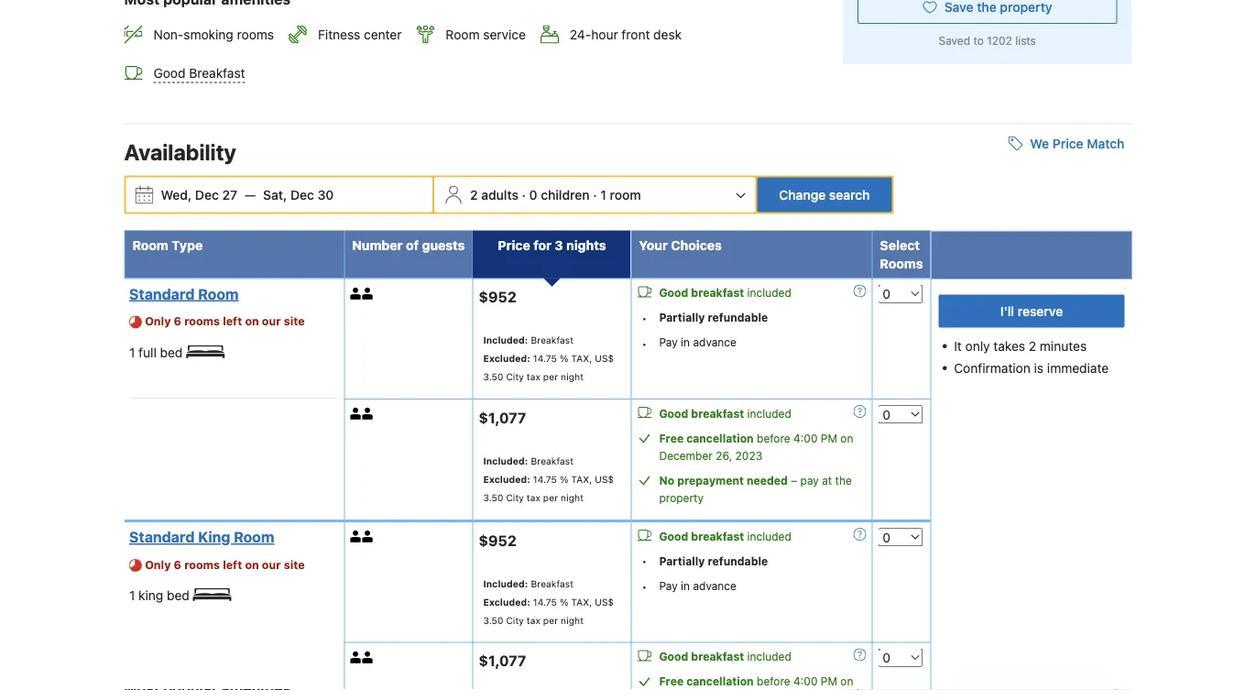 Task type: locate. For each thing, give the bounding box(es) containing it.
free for before 4:00 pm on december 26, 2023
[[659, 432, 684, 445]]

2 only 6 rooms left on our site from the top
[[145, 558, 305, 571]]

1 tax, from the top
[[571, 353, 592, 364]]

room down type
[[198, 285, 239, 302]]

0 vertical spatial included:
[[483, 335, 528, 346]]

partially for standard king room
[[659, 554, 705, 567]]

1 vertical spatial city
[[506, 492, 524, 503]]

refundable down choices
[[708, 311, 768, 324]]

confirmation
[[954, 360, 1031, 375]]

refundable down – pay at the property
[[708, 554, 768, 567]]

·
[[522, 187, 526, 202], [593, 187, 597, 202]]

our down the standard room link in the left of the page
[[262, 314, 281, 328]]

desk
[[654, 27, 682, 42]]

2 vertical spatial 3.50
[[483, 615, 504, 626]]

1 14.75 % tax, us$ 3.50 city tax per night from the top
[[483, 353, 614, 382]]

included: breakfast
[[483, 335, 574, 346], [483, 455, 574, 466], [483, 578, 574, 589]]

2 vertical spatial %
[[560, 596, 569, 607]]

night
[[561, 371, 584, 382], [561, 492, 584, 503], [561, 615, 584, 626]]

1 more details on meals and payment options image from the top
[[854, 285, 867, 297]]

– pay at the property
[[659, 474, 852, 504]]

before 4:00 pm on
[[659, 675, 854, 690]]

1 vertical spatial $952
[[479, 532, 517, 549]]

standard king room link
[[129, 528, 334, 546]]

1 standard from the top
[[129, 285, 195, 302]]

only 6 rooms left on our site for king
[[145, 558, 305, 571]]

1 vertical spatial 14.75 % tax, us$ 3.50 city tax per night
[[483, 474, 614, 503]]

0 vertical spatial free cancellation
[[659, 432, 754, 445]]

· right children
[[593, 187, 597, 202]]

partially refundable down choices
[[659, 311, 768, 324]]

3 3.50 from the top
[[483, 615, 504, 626]]

1 our from the top
[[262, 314, 281, 328]]

2 standard from the top
[[129, 528, 195, 546]]

0 vertical spatial per
[[543, 371, 558, 382]]

fitness
[[318, 27, 360, 42]]

children
[[541, 187, 590, 202]]

1 included from the top
[[747, 286, 792, 299]]

1 in from the top
[[681, 336, 690, 349]]

1 vertical spatial refundable
[[708, 554, 768, 567]]

our for standard king room
[[262, 558, 281, 571]]

1 vertical spatial site
[[284, 558, 305, 571]]

breakfast down property
[[691, 530, 744, 542]]

refundable
[[708, 311, 768, 324], [708, 554, 768, 567]]

0 vertical spatial pm
[[821, 432, 838, 445]]

before inside the "before 4:00 pm on"
[[757, 675, 791, 688]]

2 pay in advance from the top
[[659, 579, 737, 592]]

1 tax from the top
[[527, 371, 541, 382]]

1 vertical spatial partially refundable
[[659, 554, 768, 567]]

included for 2nd more details on meals and payment options icon
[[747, 650, 792, 663]]

3 14.75 from the top
[[533, 596, 557, 607]]

2 vertical spatial tax,
[[571, 596, 592, 607]]

only 6 rooms left on our site
[[145, 314, 305, 328], [145, 558, 305, 571]]

1 vertical spatial 2
[[1029, 338, 1037, 353]]

1 before from the top
[[757, 432, 791, 445]]

1 vertical spatial night
[[561, 492, 584, 503]]

dec
[[195, 187, 219, 202], [291, 187, 314, 202]]

partially down property
[[659, 554, 705, 567]]

excluded:
[[483, 353, 530, 364], [483, 474, 530, 485], [483, 596, 530, 607]]

0 vertical spatial refundable
[[708, 311, 768, 324]]

pm inside the "before 4:00 pm on"
[[821, 675, 838, 688]]

free cancellation for before 4:00 pm on december 26, 2023
[[659, 432, 754, 445]]

1 6 from the top
[[174, 314, 181, 328]]

0 vertical spatial 14.75
[[533, 353, 557, 364]]

per
[[543, 371, 558, 382], [543, 492, 558, 503], [543, 615, 558, 626]]

4 included from the top
[[747, 650, 792, 663]]

1 inside dropdown button
[[601, 187, 607, 202]]

1 partially refundable from the top
[[659, 311, 768, 324]]

2 vertical spatial per
[[543, 615, 558, 626]]

0 vertical spatial pay
[[659, 336, 678, 349]]

0 vertical spatial 14.75 % tax, us$ 3.50 city tax per night
[[483, 353, 614, 382]]

1 partially from the top
[[659, 311, 705, 324]]

1 horizontal spatial ·
[[593, 187, 597, 202]]

3 tax from the top
[[527, 615, 541, 626]]

1 cancellation from the top
[[687, 432, 754, 445]]

6 up 1 king bed
[[174, 558, 181, 571]]

1 free from the top
[[659, 432, 684, 445]]

0 vertical spatial partially
[[659, 311, 705, 324]]

0 vertical spatial us$
[[595, 353, 614, 364]]

1 excluded: from the top
[[483, 353, 530, 364]]

1 us$ from the top
[[595, 353, 614, 364]]

2 $952 from the top
[[479, 532, 517, 549]]

included for 1st more details on meals and payment options icon
[[747, 286, 792, 299]]

2 our from the top
[[262, 558, 281, 571]]

needed
[[747, 474, 788, 487]]

partially refundable for standard room
[[659, 311, 768, 324]]

4:00 inside before 4:00 pm on december 26, 2023
[[794, 432, 818, 445]]

tax for standard king room
[[527, 615, 541, 626]]

1 $952 from the top
[[479, 288, 517, 306]]

2 vertical spatial excluded:
[[483, 596, 530, 607]]

14.75 for standard room
[[533, 353, 557, 364]]

left down the standard room link in the left of the page
[[223, 314, 242, 328]]

2 free from the top
[[659, 675, 684, 688]]

2 vertical spatial us$
[[595, 596, 614, 607]]

prepayment
[[677, 474, 744, 487]]

0 vertical spatial included: breakfast
[[483, 335, 574, 346]]

6 for room
[[174, 314, 181, 328]]

2 6 from the top
[[174, 558, 181, 571]]

free for before 4:00 pm on
[[659, 675, 684, 688]]

1 vertical spatial included:
[[483, 455, 528, 466]]

rooms for king
[[184, 558, 220, 571]]

only up 1 king bed
[[145, 558, 171, 571]]

2 vertical spatial 14.75
[[533, 596, 557, 607]]

1 left king
[[129, 588, 135, 603]]

bed for room
[[160, 345, 183, 360]]

1 horizontal spatial 2
[[1029, 338, 1037, 353]]

2 only from the top
[[145, 558, 171, 571]]

standard for standard room
[[129, 285, 195, 302]]

1 vertical spatial tax,
[[571, 474, 592, 485]]

pay
[[659, 336, 678, 349], [659, 579, 678, 592]]

3 included: breakfast from the top
[[483, 578, 574, 589]]

breakfast
[[189, 65, 245, 80], [531, 335, 574, 346], [531, 455, 574, 466], [531, 578, 574, 589]]

0 vertical spatial site
[[284, 314, 305, 328]]

6 down "standard room" on the left of the page
[[174, 314, 181, 328]]

good down your choices
[[659, 286, 689, 299]]

2 pm from the top
[[821, 675, 838, 688]]

1 vertical spatial 3.50
[[483, 492, 504, 503]]

2 inside dropdown button
[[470, 187, 478, 202]]

1 pay from the top
[[659, 336, 678, 349]]

1 3.50 from the top
[[483, 371, 504, 382]]

your choices
[[639, 237, 722, 253]]

on
[[245, 314, 259, 328], [841, 432, 854, 445], [245, 558, 259, 571], [841, 675, 854, 688]]

2 $1,077 from the top
[[479, 652, 526, 670]]

1 advance from the top
[[693, 336, 737, 349]]

good breakfast included up 26,
[[659, 407, 792, 420]]

2 vertical spatial included: breakfast
[[483, 578, 574, 589]]

bed right full
[[160, 345, 183, 360]]

bed right king
[[167, 588, 190, 603]]

1 vertical spatial tax
[[527, 492, 541, 503]]

2 partially from the top
[[659, 554, 705, 567]]

0 vertical spatial 6
[[174, 314, 181, 328]]

1 vertical spatial per
[[543, 492, 558, 503]]

1 vertical spatial pay
[[659, 579, 678, 592]]

dec left "27"
[[195, 187, 219, 202]]

3 us$ from the top
[[595, 596, 614, 607]]

fitness center
[[318, 27, 402, 42]]

wed, dec 27 button
[[154, 178, 245, 211]]

0 vertical spatial only
[[145, 314, 171, 328]]

1 vertical spatial 4:00
[[794, 675, 818, 688]]

0 vertical spatial $952
[[479, 288, 517, 306]]

3 included from the top
[[747, 530, 792, 542]]

2 night from the top
[[561, 492, 584, 503]]

0 horizontal spatial 2
[[470, 187, 478, 202]]

1 only 6 rooms left on our site from the top
[[145, 314, 305, 328]]

price for 3 nights
[[498, 237, 606, 253]]

1 night from the top
[[561, 371, 584, 382]]

1 refundable from the top
[[708, 311, 768, 324]]

availability
[[124, 139, 236, 165]]

pay in advance
[[659, 336, 737, 349], [659, 579, 737, 592]]

0 vertical spatial only 6 rooms left on our site
[[145, 314, 305, 328]]

2 pay from the top
[[659, 579, 678, 592]]

free cancellation
[[659, 432, 754, 445], [659, 675, 754, 688]]

1 vertical spatial advance
[[693, 579, 737, 592]]

0 vertical spatial our
[[262, 314, 281, 328]]

0 vertical spatial night
[[561, 371, 584, 382]]

1 vertical spatial us$
[[595, 474, 614, 485]]

0 vertical spatial 2
[[470, 187, 478, 202]]

2 more details on meals and payment options image from the top
[[854, 528, 867, 541]]

1 horizontal spatial price
[[1053, 136, 1084, 151]]

room inside "link"
[[234, 528, 274, 546]]

standard inside "link"
[[129, 528, 195, 546]]

3.50
[[483, 371, 504, 382], [483, 492, 504, 503], [483, 615, 504, 626]]

good breakfast included down no prepayment needed
[[659, 530, 792, 542]]

0 vertical spatial pay in advance
[[659, 336, 737, 349]]

$952
[[479, 288, 517, 306], [479, 532, 517, 549]]

0 vertical spatial $1,077
[[479, 409, 526, 427]]

1 vertical spatial pm
[[821, 675, 838, 688]]

3 good breakfast included from the top
[[659, 530, 792, 542]]

2 vertical spatial included:
[[483, 578, 528, 589]]

rooms
[[237, 27, 274, 42], [184, 314, 220, 328], [184, 558, 220, 571]]

more details on meals and payment options image
[[854, 405, 867, 418], [854, 528, 867, 541]]

3 breakfast from the top
[[691, 530, 744, 542]]

only 6 rooms left on our site down standard king room "link" on the left bottom of page
[[145, 558, 305, 571]]

2 vertical spatial rooms
[[184, 558, 220, 571]]

4 breakfast from the top
[[691, 650, 744, 663]]

2 site from the top
[[284, 558, 305, 571]]

1 pay in advance from the top
[[659, 336, 737, 349]]

excluded: for standard room
[[483, 353, 530, 364]]

0 vertical spatial tax,
[[571, 353, 592, 364]]

0 vertical spatial tax
[[527, 371, 541, 382]]

select
[[880, 237, 920, 253]]

only up 1 full bed on the left
[[145, 314, 171, 328]]

at
[[822, 474, 832, 487]]

occupancy image
[[350, 287, 362, 299], [350, 408, 362, 420], [362, 408, 374, 420], [362, 531, 374, 542], [350, 651, 362, 663], [362, 651, 374, 663]]

1 vertical spatial $1,077
[[479, 652, 526, 670]]

1 only from the top
[[145, 314, 171, 328]]

0 vertical spatial city
[[506, 371, 524, 382]]

0 horizontal spatial ·
[[522, 187, 526, 202]]

in for standard room
[[681, 336, 690, 349]]

1 vertical spatial in
[[681, 579, 690, 592]]

0 vertical spatial left
[[223, 314, 242, 328]]

standard room
[[129, 285, 239, 302]]

price right we
[[1053, 136, 1084, 151]]

2 % from the top
[[560, 474, 569, 485]]

1 left from the top
[[223, 314, 242, 328]]

pm inside before 4:00 pm on december 26, 2023
[[821, 432, 838, 445]]

1 horizontal spatial dec
[[291, 187, 314, 202]]

0 horizontal spatial dec
[[195, 187, 219, 202]]

$1,077
[[479, 409, 526, 427], [479, 652, 526, 670]]

wed,
[[161, 187, 192, 202]]

0 vertical spatial price
[[1053, 136, 1084, 151]]

2 left from the top
[[223, 558, 242, 571]]

is
[[1034, 360, 1044, 375]]

0 vertical spatial 4:00
[[794, 432, 818, 445]]

pay in advance for standard room
[[659, 336, 737, 349]]

us$
[[595, 353, 614, 364], [595, 474, 614, 485], [595, 596, 614, 607]]

breakfast down choices
[[691, 286, 744, 299]]

1 more details on meals and payment options image from the top
[[854, 405, 867, 418]]

3 per from the top
[[543, 615, 558, 626]]

tax,
[[571, 353, 592, 364], [571, 474, 592, 485], [571, 596, 592, 607]]

1 vertical spatial %
[[560, 474, 569, 485]]

rooms down "standard king room"
[[184, 558, 220, 571]]

1 left full
[[129, 345, 135, 360]]

2 inside it only takes 2 minutes confirmation is immediate
[[1029, 338, 1037, 353]]

3 city from the top
[[506, 615, 524, 626]]

free
[[659, 432, 684, 445], [659, 675, 684, 688]]

pay
[[801, 474, 819, 487]]

2 advance from the top
[[693, 579, 737, 592]]

0 vertical spatial partially refundable
[[659, 311, 768, 324]]

good breakfast included down choices
[[659, 286, 792, 299]]

breakfast up 26,
[[691, 407, 744, 420]]

2 breakfast from the top
[[691, 407, 744, 420]]

0 vertical spatial before
[[757, 432, 791, 445]]

1 vertical spatial more details on meals and payment options image
[[854, 649, 867, 661]]

more details on meals and payment options image
[[854, 285, 867, 297], [854, 649, 867, 661]]

1 breakfast from the top
[[691, 286, 744, 299]]

4:00 inside the "before 4:00 pm on"
[[794, 675, 818, 688]]

standard for standard king room
[[129, 528, 195, 546]]

included
[[747, 286, 792, 299], [747, 407, 792, 420], [747, 530, 792, 542], [747, 650, 792, 663]]

1 vertical spatial our
[[262, 558, 281, 571]]

3 night from the top
[[561, 615, 584, 626]]

2023
[[736, 449, 763, 462]]

2 excluded: from the top
[[483, 474, 530, 485]]

room left service
[[446, 27, 480, 42]]

1 4:00 from the top
[[794, 432, 818, 445]]

2 vertical spatial city
[[506, 615, 524, 626]]

for
[[534, 237, 552, 253]]

2 included: breakfast from the top
[[483, 455, 574, 466]]

1 14.75 from the top
[[533, 353, 557, 364]]

our down standard king room "link" on the left bottom of page
[[262, 558, 281, 571]]

1 vertical spatial only 6 rooms left on our site
[[145, 558, 305, 571]]

only 6 rooms left on our site down the standard room link in the left of the page
[[145, 314, 305, 328]]

2 free cancellation from the top
[[659, 675, 754, 688]]

0 vertical spatial free
[[659, 432, 684, 445]]

1 site from the top
[[284, 314, 305, 328]]

your
[[639, 237, 668, 253]]

partially for standard room
[[659, 311, 705, 324]]

0 vertical spatial excluded:
[[483, 353, 530, 364]]

occupancy image
[[362, 287, 374, 299], [350, 531, 362, 542]]

immediate
[[1048, 360, 1109, 375]]

1 vertical spatial included: breakfast
[[483, 455, 574, 466]]

0 vertical spatial 1
[[601, 187, 607, 202]]

1 vertical spatial free
[[659, 675, 684, 688]]

1 vertical spatial rooms
[[184, 314, 220, 328]]

0 vertical spatial %
[[560, 353, 569, 364]]

1 vertical spatial partially
[[659, 554, 705, 567]]

0
[[529, 187, 538, 202]]

2 4:00 from the top
[[794, 675, 818, 688]]

room right king
[[234, 528, 274, 546]]

1 included: breakfast from the top
[[483, 335, 574, 346]]

2 up is
[[1029, 338, 1037, 353]]

only for standard room
[[145, 314, 171, 328]]

good
[[154, 65, 186, 80], [659, 286, 689, 299], [659, 407, 689, 420], [659, 530, 689, 542], [659, 650, 689, 663]]

breakfast up the "before 4:00 pm on"
[[691, 650, 744, 663]]

city
[[506, 371, 524, 382], [506, 492, 524, 503], [506, 615, 524, 626]]

type
[[172, 237, 203, 253]]

partially down your choices
[[659, 311, 705, 324]]

cancellation for before 4:00 pm on december 26, 2023
[[687, 432, 754, 445]]

left down standard king room "link" on the left bottom of page
[[223, 558, 242, 571]]

0 vertical spatial standard
[[129, 285, 195, 302]]

room
[[610, 187, 641, 202]]

0 vertical spatial more details on meals and payment options image
[[854, 285, 867, 297]]

2 cancellation from the top
[[687, 675, 754, 688]]

0 vertical spatial more details on meals and payment options image
[[854, 405, 867, 418]]

1 vertical spatial bed
[[167, 588, 190, 603]]

3 excluded: from the top
[[483, 596, 530, 607]]

1 vertical spatial occupancy image
[[350, 531, 362, 542]]

6
[[174, 314, 181, 328], [174, 558, 181, 571]]

2 vertical spatial 1
[[129, 588, 135, 603]]

dec left 30 at left top
[[291, 187, 314, 202]]

1 city from the top
[[506, 371, 524, 382]]

1 vertical spatial 6
[[174, 558, 181, 571]]

1 pm from the top
[[821, 432, 838, 445]]

good breakfast included up the "before 4:00 pm on"
[[659, 650, 792, 663]]

per for standard king room
[[543, 615, 558, 626]]

good breakfast included
[[659, 286, 792, 299], [659, 407, 792, 420], [659, 530, 792, 542], [659, 650, 792, 663]]

2 left "adults"
[[470, 187, 478, 202]]

tax for standard room
[[527, 371, 541, 382]]

2 · from the left
[[593, 187, 597, 202]]

4:00
[[794, 432, 818, 445], [794, 675, 818, 688]]

2 partially refundable from the top
[[659, 554, 768, 567]]

price
[[1053, 136, 1084, 151], [498, 237, 530, 253]]

included for second more details on meals and payment options image from the top
[[747, 530, 792, 542]]

3 14.75 % tax, us$ 3.50 city tax per night from the top
[[483, 596, 614, 626]]

price left 'for'
[[498, 237, 530, 253]]

1 left room
[[601, 187, 607, 202]]

before inside before 4:00 pm on december 26, 2023
[[757, 432, 791, 445]]

2 more details on meals and payment options image from the top
[[854, 649, 867, 661]]

0 vertical spatial cancellation
[[687, 432, 754, 445]]

3 included: from the top
[[483, 578, 528, 589]]

wed, dec 27 — sat, dec 30
[[161, 187, 334, 202]]

left
[[223, 314, 242, 328], [223, 558, 242, 571]]

our
[[262, 314, 281, 328], [262, 558, 281, 571]]

1 vertical spatial pay in advance
[[659, 579, 737, 592]]

2 refundable from the top
[[708, 554, 768, 567]]

night for standard room
[[561, 371, 584, 382]]

pm for before 4:00 pm on
[[821, 675, 838, 688]]

breakfast for second more details on meals and payment options image from the top
[[691, 530, 744, 542]]

1 included: from the top
[[483, 335, 528, 346]]

1 % from the top
[[560, 353, 569, 364]]

bed
[[160, 345, 183, 360], [167, 588, 190, 603]]

advance for standard king room
[[693, 579, 737, 592]]

4:00 for before 4:00 pm on december 26, 2023
[[794, 432, 818, 445]]

1 vertical spatial before
[[757, 675, 791, 688]]

2 before from the top
[[757, 675, 791, 688]]

0 vertical spatial in
[[681, 336, 690, 349]]

site
[[284, 314, 305, 328], [284, 558, 305, 571]]

pay for standard room
[[659, 336, 678, 349]]

2 vertical spatial night
[[561, 615, 584, 626]]

1 vertical spatial more details on meals and payment options image
[[854, 528, 867, 541]]

partially
[[659, 311, 705, 324], [659, 554, 705, 567]]

cancellation
[[687, 432, 754, 445], [687, 675, 754, 688]]

rooms right smoking
[[237, 27, 274, 42]]

2 included from the top
[[747, 407, 792, 420]]

· left 0
[[522, 187, 526, 202]]

included for first more details on meals and payment options image from the top
[[747, 407, 792, 420]]

1 vertical spatial cancellation
[[687, 675, 754, 688]]

site down the standard room link in the left of the page
[[284, 314, 305, 328]]

standard left king
[[129, 528, 195, 546]]

rooms down "standard room" on the left of the page
[[184, 314, 220, 328]]

0 vertical spatial advance
[[693, 336, 737, 349]]

partially refundable down property
[[659, 554, 768, 567]]

1 vertical spatial price
[[498, 237, 530, 253]]

% for standard room
[[560, 353, 569, 364]]

site down standard king room "link" on the left bottom of page
[[284, 558, 305, 571]]

before
[[757, 432, 791, 445], [757, 675, 791, 688]]

1202
[[987, 34, 1013, 47]]

room type
[[132, 237, 203, 253]]

included:
[[483, 335, 528, 346], [483, 455, 528, 466], [483, 578, 528, 589]]

standard down room type
[[129, 285, 195, 302]]

$952 for standard king room
[[479, 532, 517, 549]]

pay in advance for standard king room
[[659, 579, 737, 592]]

1 vertical spatial only
[[145, 558, 171, 571]]

0 vertical spatial 3.50
[[483, 371, 504, 382]]



Task type: vqa. For each thing, say whether or not it's contained in the screenshot.
See availability BUTTON
no



Task type: describe. For each thing, give the bounding box(es) containing it.
pm for before 4:00 pm on december 26, 2023
[[821, 432, 838, 445]]

change search
[[779, 187, 870, 202]]

king
[[139, 588, 163, 603]]

2 us$ from the top
[[595, 474, 614, 485]]

good up the "before 4:00 pm on"
[[659, 650, 689, 663]]

breakfast for first more details on meals and payment options image from the top
[[691, 407, 744, 420]]

27
[[222, 187, 237, 202]]

breakfast for 2nd more details on meals and payment options icon
[[691, 650, 744, 663]]

good up the december
[[659, 407, 689, 420]]

number
[[352, 237, 403, 253]]

24-
[[570, 27, 591, 42]]

i'll reserve button
[[939, 295, 1125, 328]]

non-
[[154, 27, 184, 42]]

us$ for standard king room
[[595, 596, 614, 607]]

number of guests
[[352, 237, 465, 253]]

2 • from the top
[[642, 337, 647, 350]]

rooms
[[880, 256, 923, 271]]

takes
[[994, 338, 1026, 353]]

14.75 for standard king room
[[533, 596, 557, 607]]

1 • from the top
[[642, 311, 647, 324]]

pay for standard king room
[[659, 579, 678, 592]]

we price match button
[[1001, 127, 1132, 160]]

standard room link
[[129, 285, 334, 303]]

left for king
[[223, 558, 242, 571]]

–
[[791, 474, 798, 487]]

on inside the "before 4:00 pm on"
[[841, 675, 854, 688]]

2 included: from the top
[[483, 455, 528, 466]]

4 good breakfast included from the top
[[659, 650, 792, 663]]

the
[[835, 474, 852, 487]]

$952 for standard room
[[479, 288, 517, 306]]

choices
[[671, 237, 722, 253]]

match
[[1087, 136, 1125, 151]]

non-smoking rooms
[[154, 27, 274, 42]]

saved to 1202 lists
[[939, 34, 1036, 47]]

1 · from the left
[[522, 187, 526, 202]]

rooms for room
[[184, 314, 220, 328]]

cancellation for before 4:00 pm on
[[687, 675, 754, 688]]

hour
[[591, 27, 618, 42]]

service
[[483, 27, 526, 42]]

2 tax, from the top
[[571, 474, 592, 485]]

price inside dropdown button
[[1053, 136, 1084, 151]]

1 for standard room
[[129, 345, 135, 360]]

2 tax from the top
[[527, 492, 541, 503]]

1 dec from the left
[[195, 187, 219, 202]]

excluded: for standard king room
[[483, 596, 530, 607]]

lists
[[1016, 34, 1036, 47]]

0 vertical spatial rooms
[[237, 27, 274, 42]]

2 per from the top
[[543, 492, 558, 503]]

it
[[954, 338, 962, 353]]

before for before 4:00 pm on
[[757, 675, 791, 688]]

1 for standard king room
[[129, 588, 135, 603]]

december
[[659, 449, 713, 462]]

property
[[659, 491, 704, 504]]

room left type
[[132, 237, 168, 253]]

only for standard king room
[[145, 558, 171, 571]]

king
[[198, 528, 230, 546]]

site for standard room
[[284, 314, 305, 328]]

tax, for standard king room
[[571, 596, 592, 607]]

advance for standard room
[[693, 336, 737, 349]]

i'll reserve
[[1001, 303, 1063, 319]]

search
[[829, 187, 870, 202]]

14.75 % tax, us$ 3.50 city tax per night for standard king room
[[483, 596, 614, 626]]

change search button
[[757, 177, 892, 212]]

saved
[[939, 34, 971, 47]]

30
[[318, 187, 334, 202]]

2 city from the top
[[506, 492, 524, 503]]

refundable for standard king room
[[708, 554, 768, 567]]

2 adults · 0 children · 1 room
[[470, 187, 641, 202]]

refundable for standard room
[[708, 311, 768, 324]]

tax, for standard room
[[571, 353, 592, 364]]

good down property
[[659, 530, 689, 542]]

—
[[245, 187, 256, 202]]

partially refundable for standard king room
[[659, 554, 768, 567]]

2 good breakfast included from the top
[[659, 407, 792, 420]]

minutes
[[1040, 338, 1087, 353]]

bed for king
[[167, 588, 190, 603]]

0 vertical spatial occupancy image
[[362, 287, 374, 299]]

only 6 rooms left on our site for room
[[145, 314, 305, 328]]

included: breakfast for standard king room
[[483, 578, 574, 589]]

to
[[974, 34, 984, 47]]

front
[[622, 27, 650, 42]]

6 for king
[[174, 558, 181, 571]]

center
[[364, 27, 402, 42]]

left for room
[[223, 314, 242, 328]]

it only takes 2 minutes confirmation is immediate
[[954, 338, 1109, 375]]

site for standard king room
[[284, 558, 305, 571]]

good down non-
[[154, 65, 186, 80]]

only
[[966, 338, 990, 353]]

1 good breakfast included from the top
[[659, 286, 792, 299]]

no
[[659, 474, 675, 487]]

per for standard room
[[543, 371, 558, 382]]

we price match
[[1030, 136, 1125, 151]]

select rooms
[[880, 237, 923, 271]]

3
[[555, 237, 563, 253]]

1 $1,077 from the top
[[479, 409, 526, 427]]

of
[[406, 237, 419, 253]]

smoking
[[184, 27, 234, 42]]

our for standard room
[[262, 314, 281, 328]]

we
[[1030, 136, 1050, 151]]

good breakfast
[[154, 65, 245, 80]]

3 • from the top
[[642, 555, 647, 568]]

4 • from the top
[[642, 580, 647, 593]]

% for standard king room
[[560, 596, 569, 607]]

free cancellation for before 4:00 pm on
[[659, 675, 754, 688]]

26,
[[716, 449, 733, 462]]

before for before 4:00 pm on december 26, 2023
[[757, 432, 791, 445]]

1 full bed
[[129, 345, 186, 360]]

guests
[[422, 237, 465, 253]]

24-hour front desk
[[570, 27, 682, 42]]

before 4:00 pm on december 26, 2023
[[659, 432, 854, 462]]

included: breakfast for standard room
[[483, 335, 574, 346]]

change
[[779, 187, 826, 202]]

sat, dec 30 button
[[256, 178, 341, 211]]

4:00 for before 4:00 pm on
[[794, 675, 818, 688]]

14.75 % tax, us$ 3.50 city tax per night for standard room
[[483, 353, 614, 382]]

2 14.75 % tax, us$ 3.50 city tax per night from the top
[[483, 474, 614, 503]]

city for standard king room
[[506, 615, 524, 626]]

included: for standard king room
[[483, 578, 528, 589]]

standard king room
[[129, 528, 274, 546]]

us$ for standard room
[[595, 353, 614, 364]]

nights
[[567, 237, 606, 253]]

2 3.50 from the top
[[483, 492, 504, 503]]

no prepayment needed
[[659, 474, 788, 487]]

room service
[[446, 27, 526, 42]]

night for standard king room
[[561, 615, 584, 626]]

3.50 for standard room
[[483, 371, 504, 382]]

adults
[[481, 187, 519, 202]]

breakfast for 1st more details on meals and payment options icon
[[691, 286, 744, 299]]

3.50 for standard king room
[[483, 615, 504, 626]]

full
[[139, 345, 157, 360]]

on inside before 4:00 pm on december 26, 2023
[[841, 432, 854, 445]]

2 dec from the left
[[291, 187, 314, 202]]

city for standard room
[[506, 371, 524, 382]]

included: for standard room
[[483, 335, 528, 346]]

sat,
[[263, 187, 287, 202]]

in for standard king room
[[681, 579, 690, 592]]

1 king bed
[[129, 588, 193, 603]]

0 horizontal spatial price
[[498, 237, 530, 253]]

2 adults · 0 children · 1 room button
[[436, 177, 754, 212]]

2 14.75 from the top
[[533, 474, 557, 485]]



